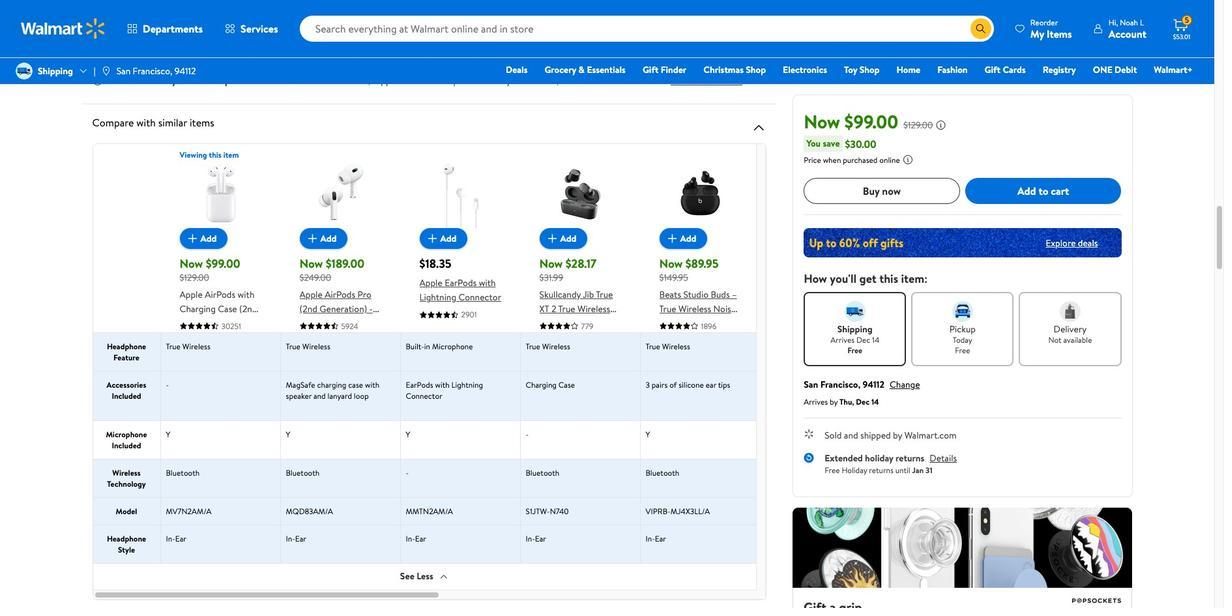Task type: locate. For each thing, give the bounding box(es) containing it.
wireless technology
[[107, 467, 146, 489]]

wireless down earbud
[[542, 341, 570, 352]]

in up earpods with lightning connector
[[424, 341, 430, 352]]

row containing now $99.00
[[93, 149, 1224, 344]]

apple inside the $18.35 apple earpods with lightning connector
[[420, 276, 443, 289]]

bluetooth cell up mqd83am/a cell at the bottom
[[281, 459, 401, 497]]

0 vertical spatial by
[[830, 396, 838, 407]]

home link
[[891, 63, 927, 77]]

now inside now $189.00 $249.00 apple airpods pro (2nd generation) - lightning
[[300, 256, 323, 272]]

1 vertical spatial by
[[893, 429, 902, 442]]

add inside now $189.00 group
[[320, 232, 337, 245]]

today
[[953, 334, 973, 346]]

row header
[[93, 160, 161, 332]]

beats studio buds – true wireless noise cancelling bluetooth earbuds image
[[667, 160, 734, 228]]

1 y from the left
[[166, 429, 170, 440]]

row containing wireless technology
[[93, 459, 1224, 497]]

0 vertical spatial earpods
[[445, 276, 477, 289]]

94112 right show
[[175, 65, 196, 78]]

in- down viprb-
[[646, 533, 655, 544]]

generation) inside now $99.00 $129.00 apple airpods with charging case (2nd generation)
[[180, 317, 227, 330]]

0 horizontal spatial gift
[[643, 63, 659, 76]]

0 horizontal spatial apple
[[180, 288, 203, 301]]

hi,
[[1109, 17, 1118, 28]]

intent image for pickup image
[[952, 301, 973, 322]]

1 shop from the left
[[746, 63, 766, 76]]

francisco, for san francisco, 94112 change arrives by thu, dec 14
[[821, 378, 861, 391]]

1 horizontal spatial (2nd
[[300, 302, 317, 315]]

wireless inside the now $28.17 $31.99 skullcandy jib true xt 2 true wireless earbud headphones in black
[[578, 302, 610, 315]]

included down feature
[[112, 390, 141, 401]]

and inside magsafe charging case with speaker and lanyard loop
[[314, 390, 326, 401]]

1 vertical spatial shipping
[[838, 323, 873, 336]]

gift for gift cards
[[985, 63, 1001, 76]]

bluetooth for fourth bluetooth cell from the right
[[166, 467, 200, 478]]

in-ear cell down s1jtw-n740 cell
[[521, 525, 641, 563]]

shop right toy
[[860, 63, 880, 76]]

1 vertical spatial arrives
[[804, 396, 828, 407]]

$99.00
[[845, 109, 898, 134], [206, 256, 240, 272]]

2 included from the top
[[112, 440, 141, 451]]

to inside 'button'
[[1039, 184, 1049, 198]]

free down intent image for shipping
[[848, 345, 863, 356]]

$18.35 group
[[420, 160, 502, 323]]

earbuds
[[701, 331, 733, 344]]

1 row from the top
[[93, 149, 1224, 344]]

get
[[860, 271, 877, 287]]

true wireless cell down the 779
[[521, 333, 641, 371]]

returns left 31
[[896, 452, 925, 465]]

now $28.17 $31.99 skullcandy jib true xt 2 true wireless earbud headphones in black
[[540, 256, 619, 344]]

cancelling
[[659, 317, 701, 330]]

1 horizontal spatial airpods
[[325, 288, 355, 301]]

0 vertical spatial shipping
[[38, 65, 73, 78]]

explore
[[1046, 236, 1076, 249]]

0 vertical spatial $99.00
[[845, 109, 898, 134]]

bluetooth
[[659, 331, 699, 344], [166, 467, 200, 478], [286, 467, 320, 478], [526, 467, 560, 478], [646, 467, 680, 478]]

0 horizontal spatial 94112
[[175, 65, 196, 78]]

1 horizontal spatial gift
[[985, 63, 1001, 76]]

francisco, up thu,
[[821, 378, 861, 391]]

0 horizontal spatial $99.00
[[206, 256, 240, 272]]

included
[[112, 390, 141, 401], [112, 440, 141, 451]]

lightning left 5924
[[300, 317, 336, 330]]

1 in-ear cell from the left
[[161, 525, 281, 563]]

1 vertical spatial see
[[400, 570, 415, 583]]

in-ear down the mmtn2am/a
[[406, 533, 426, 544]]

now for now $28.17 $31.99 skullcandy jib true xt 2 true wireless earbud headphones in black
[[540, 256, 563, 272]]

dec inside san francisco, 94112 change arrives by thu, dec 14
[[856, 396, 870, 407]]

0 horizontal spatial (2nd
[[239, 302, 257, 315]]

add to cart image inside now $89.95 group
[[665, 231, 680, 246]]

0 vertical spatial generation)
[[320, 302, 367, 315]]

see
[[671, 74, 685, 87], [400, 570, 415, 583]]

less
[[417, 570, 433, 583]]

2 shop from the left
[[860, 63, 880, 76]]

2 y cell from the left
[[281, 421, 401, 459]]

earpods inside earpods with lightning connector
[[406, 379, 433, 390]]

shipping down intent image for shipping
[[838, 323, 873, 336]]

1 vertical spatial earpods
[[406, 379, 433, 390]]

free inside pickup today free
[[955, 345, 970, 356]]

0 horizontal spatial $129.00
[[180, 271, 209, 284]]

airpods left pro
[[325, 288, 355, 301]]

1 horizontal spatial 94112
[[863, 378, 885, 391]]

y for first y cell from left
[[166, 429, 170, 440]]

- inside now $189.00 $249.00 apple airpods pro (2nd generation) - lightning
[[369, 302, 373, 315]]

1 vertical spatial 14
[[872, 396, 879, 407]]

1 horizontal spatial this
[[880, 271, 898, 287]]

add for $99.00
[[200, 232, 217, 245]]

apple
[[420, 276, 443, 289], [180, 288, 203, 301], [300, 288, 323, 301]]

0 horizontal spatial san
[[116, 65, 131, 78]]

&
[[579, 63, 585, 76]]

14 inside shipping arrives dec 14 free
[[872, 334, 880, 346]]

0 horizontal spatial  image
[[16, 63, 33, 80]]

included for accessories
[[112, 390, 141, 401]]

0 vertical spatial to
[[139, 74, 147, 87]]

0 vertical spatial francisco,
[[133, 65, 172, 78]]

one
[[1093, 63, 1113, 76]]

headphone style row header
[[93, 525, 161, 563]]

3 ear from the left
[[415, 533, 426, 544]]

in-ear cell down viprb-mj4x3ll/a cell
[[641, 525, 761, 563]]

3 bluetooth cell from the left
[[521, 459, 641, 497]]

bluetooth up s1jtw-n740
[[526, 467, 560, 478]]

until
[[896, 465, 911, 476]]

5 add button from the left
[[659, 228, 707, 249]]

add to cart image inside now $28.17 group
[[545, 231, 560, 246]]

shop inside the christmas shop link
[[746, 63, 766, 76]]

0 horizontal spatial see
[[400, 570, 415, 583]]

4 in- from the left
[[526, 533, 535, 544]]

2 in-ear from the left
[[286, 533, 306, 544]]

0 horizontal spatial case
[[218, 302, 237, 315]]

dec down intent image for shipping
[[857, 334, 870, 346]]

now $89.95 group
[[659, 160, 742, 344]]

mmtn2am/a cell
[[401, 498, 521, 525]]

add inside 'button'
[[1018, 184, 1036, 198]]

airpods up 30251 at the left bottom of the page
[[205, 288, 235, 301]]

1 vertical spatial 94112
[[863, 378, 885, 391]]

true left black
[[526, 341, 540, 352]]

1 horizontal spatial arrives
[[831, 334, 855, 346]]

headphone up accessories
[[107, 341, 146, 352]]

 image for san francisco, 94112
[[101, 66, 111, 76]]

microphone down accessories included row header
[[106, 429, 147, 440]]

3 in- from the left
[[406, 533, 415, 544]]

0 vertical spatial lightning
[[420, 291, 456, 304]]

3 y cell from the left
[[401, 421, 521, 459]]

0 vertical spatial $129.00
[[904, 119, 933, 132]]

add to cart image inside $18.35 group
[[425, 231, 440, 246]]

items
[[1047, 26, 1072, 41]]

true
[[596, 288, 613, 301], [558, 302, 575, 315], [659, 302, 677, 315], [166, 341, 181, 352], [286, 341, 300, 352], [526, 341, 540, 352], [646, 341, 660, 352]]

4 true wireless cell from the left
[[641, 333, 761, 371]]

add up '$189.00'
[[320, 232, 337, 245]]

it.
[[659, 74, 666, 87]]

you save $30.00
[[807, 137, 877, 151]]

built-in microphone
[[406, 341, 473, 352]]

1 horizontal spatial microphone
[[432, 341, 473, 352]]

microphone down 2901
[[432, 341, 473, 352]]

viprb-mj4x3ll/a cell
[[641, 498, 761, 525]]

s1jtw-
[[526, 506, 550, 517]]

add inside now $89.95 group
[[680, 232, 697, 245]]

with inside earpods with lightning connector
[[435, 379, 450, 390]]

2 add to cart image from the left
[[425, 231, 440, 246]]

san for san francisco, 94112
[[116, 65, 131, 78]]

earpods down $18.35
[[445, 276, 477, 289]]

mv7n2am/a
[[166, 506, 212, 517]]

2 bluetooth cell from the left
[[281, 459, 401, 497]]

1 vertical spatial lightning
[[300, 317, 336, 330]]

true right headphone feature "row header"
[[166, 341, 181, 352]]

add button inside now $189.00 group
[[300, 228, 347, 249]]

$99.00 inside now $99.00 $129.00 apple airpods with charging case (2nd generation)
[[206, 256, 240, 272]]

0 horizontal spatial airpods
[[205, 288, 235, 301]]

add for $189.00
[[320, 232, 337, 245]]

1 vertical spatial case
[[559, 379, 575, 390]]

gift
[[643, 63, 659, 76], [985, 63, 1001, 76]]

1 gift from the left
[[643, 63, 659, 76]]

others
[[426, 74, 451, 87]]

0 horizontal spatial free
[[825, 465, 840, 476]]

in-ear for 3rd 'in-ear' cell
[[406, 533, 426, 544]]

apple inside now $189.00 $249.00 apple airpods pro (2nd generation) - lightning
[[300, 288, 323, 301]]

1 horizontal spatial apple
[[300, 288, 323, 301]]

in- down mqd83am/a
[[286, 533, 295, 544]]

add left cart
[[1018, 184, 1036, 198]]

1 vertical spatial $129.00
[[180, 271, 209, 284]]

headphone inside row header
[[107, 533, 146, 544]]

add to cart image for $28.17
[[545, 231, 560, 246]]

y for fourth y cell from left
[[646, 429, 650, 440]]

jan
[[912, 465, 924, 476]]

to
[[139, 74, 147, 87], [1039, 184, 1049, 198]]

1 in- from the left
[[166, 533, 175, 544]]

1 included from the top
[[112, 390, 141, 401]]

wireless up charging
[[302, 341, 330, 352]]

accessories
[[107, 379, 146, 390]]

1 headphone from the top
[[107, 341, 146, 352]]

now $99.00 group
[[180, 160, 262, 332]]

(2nd
[[239, 302, 257, 315], [300, 302, 317, 315]]

1 dec from the top
[[857, 334, 870, 346]]

dec right thu,
[[856, 396, 870, 407]]

5 $53.01
[[1173, 14, 1191, 41]]

add up $89.95
[[680, 232, 697, 245]]

apple inside now $99.00 $129.00 apple airpods with charging case (2nd generation)
[[180, 288, 203, 301]]

y down 3
[[646, 429, 650, 440]]

earbud
[[540, 317, 567, 330]]

2 (2nd from the left
[[300, 302, 317, 315]]

connector up 2901
[[459, 291, 501, 304]]

disclaimer
[[703, 74, 743, 87]]

ear down mv7n2am/a
[[175, 533, 186, 544]]

by
[[830, 396, 838, 407], [893, 429, 902, 442]]

add to cart image up $149.95
[[665, 231, 680, 246]]

bluetooth down cancelling
[[659, 331, 699, 344]]

add button up $18.35
[[420, 228, 467, 249]]

add to cart image for $99.00
[[185, 231, 200, 246]]

ear down viprb-
[[655, 533, 666, 544]]

$189.00
[[326, 256, 365, 272]]

add button for apple
[[420, 228, 467, 249]]

add up $28.17
[[560, 232, 577, 245]]

buy
[[863, 184, 880, 198]]

0 vertical spatial included
[[112, 390, 141, 401]]

1 vertical spatial to
[[1039, 184, 1049, 198]]

y cell
[[161, 421, 281, 459], [281, 421, 401, 459], [401, 421, 521, 459], [641, 421, 761, 459]]

0 vertical spatial charging
[[180, 302, 216, 315]]

airpods for $99.00
[[205, 288, 235, 301]]

1 bluetooth cell from the left
[[161, 459, 281, 497]]

connector down built-
[[406, 390, 443, 401]]

now $189.00 $249.00 apple airpods pro (2nd generation) - lightning
[[300, 256, 373, 330]]

1 horizontal spatial generation)
[[320, 302, 367, 315]]

add inside now $99.00 group
[[200, 232, 217, 245]]

in-ear cell down mv7n2am/a "cell"
[[161, 525, 281, 563]]

now inside now $99.00 $129.00 apple airpods with charging case (2nd generation)
[[180, 256, 203, 272]]

$99.00 up 30251 at the left bottom of the page
[[206, 256, 240, 272]]

with inside now $99.00 $129.00 apple airpods with charging case (2nd generation)
[[238, 288, 255, 301]]

in-ear cell
[[161, 525, 281, 563], [281, 525, 401, 563], [401, 525, 521, 563], [521, 525, 641, 563], [641, 525, 761, 563]]

0 vertical spatial see
[[671, 74, 685, 87]]

1 horizontal spatial francisco,
[[821, 378, 861, 391]]

3 true wireless from the left
[[526, 341, 570, 352]]

true down beats
[[659, 302, 677, 315]]

style
[[118, 544, 135, 555]]

true wireless cell down 5924
[[281, 333, 401, 371]]

toy shop link
[[838, 63, 886, 77]]

bluetooth up mqd83am/a
[[286, 467, 320, 478]]

add button up $28.17
[[540, 228, 587, 249]]

magsafe charging case with speaker and lanyard loop cell
[[281, 371, 401, 420]]

free inside 'extended holiday returns details free holiday returns until jan 31'
[[825, 465, 840, 476]]

add button
[[180, 228, 227, 249], [300, 228, 347, 249], [420, 228, 467, 249], [540, 228, 587, 249], [659, 228, 707, 249]]

1 y cell from the left
[[161, 421, 281, 459]]

ear down mqd83am/a
[[295, 533, 306, 544]]

services button
[[214, 13, 289, 44]]

gift finder
[[643, 63, 687, 76]]

1 vertical spatial dec
[[856, 396, 870, 407]]

add inside now $28.17 group
[[560, 232, 577, 245]]

2 row from the top
[[93, 332, 1224, 371]]

1 horizontal spatial shipping
[[838, 323, 873, 336]]

lightning inside the $18.35 apple earpods with lightning connector
[[420, 291, 456, 304]]

0 vertical spatial case
[[218, 302, 237, 315]]

1 vertical spatial microphone
[[106, 429, 147, 440]]

arrives left thu,
[[804, 396, 828, 407]]

thu,
[[840, 396, 854, 407]]

now for now $99.00
[[804, 109, 840, 134]]

1 vertical spatial $99.00
[[206, 256, 240, 272]]

1 add to cart image from the left
[[185, 231, 200, 246]]

1 vertical spatial charging
[[526, 379, 557, 390]]

1 add button from the left
[[180, 228, 227, 249]]

microphone included
[[106, 429, 147, 451]]

francisco, inside san francisco, 94112 change arrives by thu, dec 14
[[821, 378, 861, 391]]

2 vertical spatial lightning
[[452, 379, 483, 390]]

arrives down intent image for shipping
[[831, 334, 855, 346]]

see less
[[400, 570, 433, 583]]

true wireless cell
[[161, 333, 281, 371], [281, 333, 401, 371], [521, 333, 641, 371], [641, 333, 761, 371]]

headphone down model
[[107, 533, 146, 544]]

search icon image
[[976, 23, 986, 34]]

electronics link
[[777, 63, 833, 77]]

to right aim
[[139, 74, 147, 87]]

you
[[807, 137, 821, 150]]

1 horizontal spatial connector
[[459, 291, 501, 304]]

1 horizontal spatial $99.00
[[845, 109, 898, 134]]

add inside $18.35 group
[[440, 232, 457, 245]]

$18.35 apple earpods with lightning connector
[[420, 256, 501, 304]]

0 horizontal spatial charging
[[180, 302, 216, 315]]

0 horizontal spatial connector
[[406, 390, 443, 401]]

5 row from the top
[[93, 459, 1224, 497]]

3 y from the left
[[406, 429, 410, 440]]

airpods inside now $189.00 $249.00 apple airpods pro (2nd generation) - lightning
[[325, 288, 355, 301]]

0 vertical spatial connector
[[459, 291, 501, 304]]

in-ear for 1st 'in-ear' cell from the left
[[166, 533, 186, 544]]

add to cart image inside now $99.00 group
[[185, 231, 200, 246]]

by left thu,
[[830, 396, 838, 407]]

- for the top - cell
[[166, 379, 169, 390]]

francisco, right we
[[133, 65, 172, 78]]

0 horizontal spatial earpods
[[406, 379, 433, 390]]

2
[[552, 302, 557, 315]]

14 up san francisco, 94112 change arrives by thu, dec 14
[[872, 334, 880, 346]]

2 dec from the top
[[856, 396, 870, 407]]

2 horizontal spatial apple
[[420, 276, 443, 289]]

94112 inside san francisco, 94112 change arrives by thu, dec 14
[[863, 378, 885, 391]]

(2nd down $249.00
[[300, 302, 317, 315]]

magsafe
[[286, 379, 315, 390]]

1 vertical spatial connector
[[406, 390, 443, 401]]

this left the item
[[209, 149, 222, 160]]

4 add button from the left
[[540, 228, 587, 249]]

gift inside 'link'
[[643, 63, 659, 76]]

0 horizontal spatial microphone
[[106, 429, 147, 440]]

in-ear down mqd83am/a
[[286, 533, 306, 544]]

grocery
[[545, 63, 576, 76]]

3
[[646, 379, 650, 390]]

y down earpods with lightning connector
[[406, 429, 410, 440]]

0 horizontal spatial this
[[209, 149, 222, 160]]

microphone included row header
[[93, 421, 161, 459]]

4 bluetooth cell from the left
[[641, 459, 761, 497]]

1 vertical spatial san
[[804, 378, 818, 391]]

4 add to cart image from the left
[[665, 231, 680, 246]]

4 row from the top
[[93, 420, 1224, 459]]

94112
[[175, 65, 196, 78], [863, 378, 885, 391]]

feature
[[113, 352, 140, 363]]

lightning inside now $189.00 $249.00 apple airpods pro (2nd generation) - lightning
[[300, 317, 336, 330]]

included inside accessories included
[[112, 390, 141, 401]]

0 horizontal spatial you
[[172, 74, 186, 87]]

gift left it. on the right of the page
[[643, 63, 659, 76]]

san inside san francisco, 94112 change arrives by thu, dec 14
[[804, 378, 818, 391]]

francisco, for san francisco, 94112
[[133, 65, 172, 78]]

see our disclaimer button
[[671, 74, 743, 87]]

Search search field
[[300, 16, 994, 42]]

manufacturers,
[[310, 74, 370, 87]]

ear
[[706, 379, 717, 390]]

3 in-ear cell from the left
[[401, 525, 521, 563]]

headphone inside "row header"
[[107, 341, 146, 352]]

now inside now $89.95 $149.95 beats studio buds – true wireless noise cancelling bluetooth earbuds
[[659, 256, 683, 272]]

bluetooth up mv7n2am/a
[[166, 467, 200, 478]]

add button inside now $99.00 group
[[180, 228, 227, 249]]

0 vertical spatial microphone
[[432, 341, 473, 352]]

1 horizontal spatial san
[[804, 378, 818, 391]]

add to cart image up $31.99
[[545, 231, 560, 246]]

0 horizontal spatial generation)
[[180, 317, 227, 330]]

airpods inside now $99.00 $129.00 apple airpods with charging case (2nd generation)
[[205, 288, 235, 301]]

1 airpods from the left
[[205, 288, 235, 301]]

- for bottommost - cell
[[406, 467, 409, 478]]

true wireless up magsafe
[[286, 341, 330, 352]]

true wireless down now $99.00 $129.00 apple airpods with charging case (2nd generation)
[[166, 341, 210, 352]]

31
[[926, 465, 933, 476]]

1 horizontal spatial charging
[[526, 379, 557, 390]]

1 horizontal spatial case
[[559, 379, 575, 390]]

free for 14
[[848, 345, 863, 356]]

walmart+
[[1154, 63, 1193, 76]]

shop for toy shop
[[860, 63, 880, 76]]

0 horizontal spatial shop
[[746, 63, 766, 76]]

0 vertical spatial 14
[[872, 334, 880, 346]]

lightning
[[420, 291, 456, 304], [300, 317, 336, 330], [452, 379, 483, 390]]

7 row from the top
[[93, 525, 1224, 563]]

free for details
[[825, 465, 840, 476]]

2 y from the left
[[286, 429, 290, 440]]

case up 30251 at the left bottom of the page
[[218, 302, 237, 315]]

home
[[897, 63, 921, 76]]

1 horizontal spatial earpods
[[445, 276, 477, 289]]

by right shipped
[[893, 429, 902, 442]]

speaker
[[286, 390, 312, 401]]

with inside magsafe charging case with speaker and lanyard loop
[[365, 379, 380, 390]]

in- down mv7n2am/a
[[166, 533, 175, 544]]

bluetooth cell up mv7n2am/a "cell"
[[161, 459, 281, 497]]

1 vertical spatial generation)
[[180, 317, 227, 330]]

$99.00 for now $99.00 $129.00 apple airpods with charging case (2nd generation)
[[206, 256, 240, 272]]

add to cart image
[[185, 231, 200, 246], [425, 231, 440, 246], [545, 231, 560, 246], [665, 231, 680, 246]]

add up $18.35
[[440, 232, 457, 245]]

see right it. on the right of the page
[[671, 74, 685, 87]]

3 row from the top
[[93, 371, 1224, 420]]

san for san francisco, 94112 change arrives by thu, dec 14
[[804, 378, 818, 391]]

shop inside toy shop link
[[860, 63, 880, 76]]

wireless down cancelling
[[662, 341, 690, 352]]

y right microphone included row header
[[166, 429, 170, 440]]

0 vertical spatial dec
[[857, 334, 870, 346]]

reorder my items
[[1031, 17, 1072, 41]]

in-ear for fourth 'in-ear' cell from the right
[[286, 533, 306, 544]]

true wireless down cancelling
[[646, 341, 690, 352]]

row containing headphone feature
[[93, 332, 1224, 371]]

row
[[93, 149, 1224, 344], [93, 332, 1224, 371], [93, 371, 1224, 420], [93, 420, 1224, 459], [93, 459, 1224, 497], [93, 497, 1224, 525], [93, 525, 1224, 563]]

true wireless cell down 30251 at the left bottom of the page
[[161, 333, 281, 371]]

buy now button
[[804, 178, 960, 204]]

1 vertical spatial headphone
[[107, 533, 146, 544]]

add button inside $18.35 group
[[420, 228, 467, 249]]

included inside 'microphone included'
[[112, 440, 141, 451]]

2 horizontal spatial free
[[955, 345, 970, 356]]

in-ear down viprb-
[[646, 533, 666, 544]]

2 headphone from the top
[[107, 533, 146, 544]]

2 airpods from the left
[[325, 288, 355, 301]]

apple for now $99.00
[[180, 288, 203, 301]]

- cell
[[161, 371, 281, 420], [521, 421, 641, 459], [401, 459, 521, 497]]

 image
[[16, 63, 33, 80], [101, 66, 111, 76]]

headphone
[[107, 341, 146, 352], [107, 533, 146, 544]]

see inside button
[[400, 570, 415, 583]]

beats
[[659, 288, 681, 301]]

6 row from the top
[[93, 497, 1224, 525]]

Walmart Site-Wide search field
[[300, 16, 994, 42]]

0 vertical spatial headphone
[[107, 341, 146, 352]]

gift for gift finder
[[643, 63, 659, 76]]

5 in-ear from the left
[[646, 533, 666, 544]]

1 in-ear from the left
[[166, 533, 186, 544]]

fashion
[[938, 63, 968, 76]]

add button for $189.00
[[300, 228, 347, 249]]

$28.17
[[566, 256, 597, 272]]

1 horizontal spatial  image
[[101, 66, 111, 76]]

included up 'wireless technology'
[[112, 440, 141, 451]]

model row header
[[93, 498, 161, 525]]

black
[[549, 331, 570, 344]]

you left the 'see'
[[507, 74, 521, 87]]

lightning down $18.35
[[420, 291, 456, 304]]

y down the speaker
[[286, 429, 290, 440]]

0 horizontal spatial shipping
[[38, 65, 73, 78]]

up to sixty percent off deals. shop now. image
[[804, 228, 1122, 258]]

add button inside now $89.95 group
[[659, 228, 707, 249]]

wireless down 'microphone included' at the left of page
[[112, 467, 141, 478]]

in-ear cell down mqd83am/a cell at the bottom
[[281, 525, 401, 563]]

2 gift from the left
[[985, 63, 1001, 76]]

0 vertical spatial 94112
[[175, 65, 196, 78]]

true wireless cell down 1896
[[641, 333, 761, 371]]

to left cart
[[1039, 184, 1049, 198]]

1 horizontal spatial you
[[507, 74, 521, 87]]

shipping inside shipping arrives dec 14 free
[[838, 323, 873, 336]]

headphone feature row header
[[93, 333, 161, 371]]

show
[[150, 74, 170, 87]]

pickup today free
[[950, 323, 976, 356]]

wireless down studio
[[679, 302, 711, 315]]

and left others
[[409, 74, 424, 87]]

add button inside now $28.17 group
[[540, 228, 587, 249]]

0 horizontal spatial francisco,
[[133, 65, 172, 78]]

1 vertical spatial francisco,
[[821, 378, 861, 391]]

apple earpods with lightning connector image
[[427, 160, 495, 228]]

0 horizontal spatial arrives
[[804, 396, 828, 407]]

3 in-ear from the left
[[406, 533, 426, 544]]

now
[[804, 109, 840, 134], [180, 256, 203, 272], [300, 256, 323, 272], [540, 256, 563, 272], [659, 256, 683, 272]]

technology
[[107, 478, 146, 489]]

4 in-ear from the left
[[526, 533, 546, 544]]

returns left until
[[869, 465, 894, 476]]

lightning down "built-in microphone" cell
[[452, 379, 483, 390]]

case inside now $99.00 $129.00 apple airpods with charging case (2nd generation)
[[218, 302, 237, 315]]

0 vertical spatial this
[[209, 149, 222, 160]]

bluetooth for 2nd bluetooth cell from left
[[286, 467, 320, 478]]

0 horizontal spatial in
[[424, 341, 430, 352]]

0 horizontal spatial to
[[139, 74, 147, 87]]

$99.00 for now $99.00
[[845, 109, 898, 134]]

 image down the walmart image
[[16, 63, 33, 80]]

0 vertical spatial arrives
[[831, 334, 855, 346]]

we
[[108, 74, 120, 87]]

and left lanyard
[[314, 390, 326, 401]]

bluetooth cell
[[161, 459, 281, 497], [281, 459, 401, 497], [521, 459, 641, 497], [641, 459, 761, 497]]

1 you from the left
[[172, 74, 186, 87]]

s1jtw-n740 cell
[[521, 498, 641, 525]]

now inside the now $28.17 $31.99 skullcandy jib true xt 2 true wireless earbud headphones in black
[[540, 256, 563, 272]]

bluetooth up viprb-
[[646, 467, 680, 478]]

2 add button from the left
[[300, 228, 347, 249]]

4 y from the left
[[646, 429, 650, 440]]

1 horizontal spatial in
[[540, 331, 547, 344]]

mj4x3ll/a
[[671, 506, 710, 517]]

3 add button from the left
[[420, 228, 467, 249]]

(2nd up 30251 at the left bottom of the page
[[239, 302, 257, 315]]

- up the mmtn2am/a
[[406, 467, 409, 478]]

price
[[804, 155, 821, 166]]

3 add to cart image from the left
[[545, 231, 560, 246]]

true wireless down earbud
[[526, 341, 570, 352]]

0 horizontal spatial by
[[830, 396, 838, 407]]

add for $89.95
[[680, 232, 697, 245]]

pro
[[358, 288, 371, 301]]

now $28.17 group
[[540, 160, 622, 344]]

free inside shipping arrives dec 14 free
[[848, 345, 863, 356]]

1 horizontal spatial to
[[1039, 184, 1049, 198]]

free
[[848, 345, 863, 356], [955, 345, 970, 356], [825, 465, 840, 476]]

14 right thu,
[[872, 396, 879, 407]]

this right get
[[880, 271, 898, 287]]

bluetooth inside now $89.95 $149.95 beats studio buds – true wireless noise cancelling bluetooth earbuds
[[659, 331, 699, 344]]

y
[[166, 429, 170, 440], [286, 429, 290, 440], [406, 429, 410, 440], [646, 429, 650, 440]]

in inside cell
[[424, 341, 430, 352]]

shop for christmas shop
[[746, 63, 766, 76]]

1 horizontal spatial shop
[[860, 63, 880, 76]]

1 (2nd from the left
[[239, 302, 257, 315]]



Task type: vqa. For each thing, say whether or not it's contained in the screenshot.
the before
no



Task type: describe. For each thing, give the bounding box(es) containing it.
4 in-ear cell from the left
[[521, 525, 641, 563]]

charging inside now $99.00 $129.00 apple airpods with charging case (2nd generation)
[[180, 302, 216, 315]]

1 vertical spatial - cell
[[521, 421, 641, 459]]

learn more about strikethrough prices image
[[936, 120, 946, 130]]

n740
[[550, 506, 569, 517]]

microphone inside cell
[[432, 341, 473, 352]]

legal information image
[[903, 155, 913, 165]]

l
[[1140, 17, 1144, 28]]

true up magsafe
[[286, 341, 300, 352]]

earpods inside the $18.35 apple earpods with lightning connector
[[445, 276, 477, 289]]

case inside cell
[[559, 379, 575, 390]]

4 ear from the left
[[535, 533, 546, 544]]

now for now $89.95 $149.95 beats studio buds – true wireless noise cancelling bluetooth earbuds
[[659, 256, 683, 272]]

skullcandy
[[540, 288, 581, 301]]

wireless inside 'wireless technology'
[[112, 467, 141, 478]]

jib
[[583, 288, 594, 301]]

now for now $99.00 $129.00 apple airpods with charging case (2nd generation)
[[180, 256, 203, 272]]

3 true wireless cell from the left
[[521, 333, 641, 371]]

gift cards link
[[979, 63, 1032, 77]]

2 you from the left
[[507, 74, 521, 87]]

item
[[223, 149, 239, 160]]

apple airpods with charging case (2nd generation) image
[[187, 160, 255, 228]]

compare
[[92, 115, 134, 130]]

1896
[[701, 320, 717, 332]]

add to cart image
[[305, 231, 320, 246]]

5
[[1185, 14, 1189, 26]]

registry
[[1043, 63, 1076, 76]]

1 vertical spatial this
[[880, 271, 898, 287]]

1 horizontal spatial $129.00
[[904, 119, 933, 132]]

5 ear from the left
[[655, 533, 666, 544]]

compare with similar items image
[[751, 120, 767, 136]]

add button for $89.95
[[659, 228, 707, 249]]

2 in-ear cell from the left
[[281, 525, 401, 563]]

–
[[732, 288, 737, 301]]

mv7n2am/a cell
[[161, 498, 281, 525]]

4 y cell from the left
[[641, 421, 761, 459]]

5924
[[341, 320, 358, 332]]

$31.99
[[540, 271, 564, 284]]

now $189.00 group
[[300, 160, 382, 332]]

apple for now $189.00
[[300, 288, 323, 301]]

items
[[190, 115, 214, 130]]

arrives inside san francisco, 94112 change arrives by thu, dec 14
[[804, 396, 828, 407]]

intent image for delivery image
[[1060, 301, 1081, 322]]

dec inside shipping arrives dec 14 free
[[857, 334, 870, 346]]

$89.95
[[686, 256, 719, 272]]

walmart image
[[21, 18, 106, 39]]

row containing accessories included
[[93, 371, 1224, 420]]

tips
[[718, 379, 731, 390]]

earpods with lightning connector
[[406, 379, 483, 401]]

how
[[804, 271, 827, 287]]

explore deals
[[1046, 236, 1098, 249]]

30251
[[221, 320, 241, 332]]

information.
[[259, 74, 308, 87]]

add to cart button
[[965, 178, 1122, 204]]

shipping for shipping arrives dec 14 free
[[838, 323, 873, 336]]

noah
[[1120, 17, 1138, 28]]

we
[[577, 74, 588, 87]]

we aim to show you accurate product information. manufacturers, suppliers and others provide what you see here, and we have not verified it. see our disclaimer
[[108, 74, 743, 87]]

and right sold
[[844, 429, 858, 442]]

built-
[[406, 341, 424, 352]]

row containing microphone included
[[93, 420, 1224, 459]]

94112 for san francisco, 94112
[[175, 65, 196, 78]]

- for - cell to the middle
[[526, 429, 529, 440]]

delivery
[[1054, 323, 1087, 336]]

y for 3rd y cell
[[406, 429, 410, 440]]

not
[[1049, 334, 1062, 346]]

with inside the $18.35 apple earpods with lightning connector
[[479, 276, 496, 289]]

registry link
[[1037, 63, 1082, 77]]

0 vertical spatial - cell
[[161, 371, 281, 420]]

1 horizontal spatial returns
[[896, 452, 925, 465]]

christmas shop
[[704, 63, 766, 76]]

built-in microphone cell
[[401, 333, 521, 371]]

$30.00
[[845, 137, 877, 151]]

now
[[882, 184, 901, 198]]

details button
[[930, 452, 957, 465]]

(2nd inside now $99.00 $129.00 apple airpods with charging case (2nd generation)
[[239, 302, 257, 315]]

2 vertical spatial - cell
[[401, 459, 521, 497]]

bluetooth for 1st bluetooth cell from the right
[[646, 467, 680, 478]]

by inside san francisco, 94112 change arrives by thu, dec 14
[[830, 396, 838, 407]]

2 true wireless from the left
[[286, 341, 330, 352]]

1 true wireless cell from the left
[[161, 333, 281, 371]]

charging inside cell
[[526, 379, 557, 390]]

add for apple
[[440, 232, 457, 245]]

compare with similar items
[[92, 115, 214, 130]]

$53.01
[[1173, 32, 1191, 41]]

add button for $99.00
[[180, 228, 227, 249]]

1 horizontal spatial by
[[893, 429, 902, 442]]

y for 3rd y cell from right
[[286, 429, 290, 440]]

magsafe charging case with speaker and lanyard loop
[[286, 379, 380, 401]]

holiday
[[865, 452, 894, 465]]

earpods with lightning connector cell
[[401, 371, 521, 420]]

1 ear from the left
[[175, 533, 186, 544]]

sold and shipped by walmart.com
[[825, 429, 957, 442]]

1 true wireless from the left
[[166, 341, 210, 352]]

services
[[241, 22, 278, 36]]

1 horizontal spatial see
[[671, 74, 685, 87]]

connector inside the $18.35 apple earpods with lightning connector
[[459, 291, 501, 304]]

shipped
[[861, 429, 891, 442]]

my
[[1031, 26, 1044, 41]]

2 ear from the left
[[295, 533, 306, 544]]

2 in- from the left
[[286, 533, 295, 544]]

verified
[[627, 74, 657, 87]]

online
[[880, 155, 900, 166]]

model
[[116, 506, 137, 517]]

(2nd inside now $189.00 $249.00 apple airpods pro (2nd generation) - lightning
[[300, 302, 317, 315]]

save
[[823, 137, 840, 150]]

$129.00 inside now $99.00 $129.00 apple airpods with charging case (2nd generation)
[[180, 271, 209, 284]]

apple airpods pro (2nd generation) - lightning image
[[307, 160, 375, 228]]

lanyard
[[328, 390, 352, 401]]

extended holiday returns details free holiday returns until jan 31
[[825, 452, 957, 476]]

headphone feature
[[107, 341, 146, 363]]

product
[[225, 74, 257, 87]]

row containing model
[[93, 497, 1224, 525]]

provide
[[453, 74, 483, 87]]

toy shop
[[844, 63, 880, 76]]

5 in-ear cell from the left
[[641, 525, 761, 563]]

row containing headphone style
[[93, 525, 1224, 563]]

true right jib
[[596, 288, 613, 301]]

accessories included row header
[[93, 371, 161, 420]]

shipping for shipping
[[38, 65, 73, 78]]

headphone for style
[[107, 533, 146, 544]]

mqd83am/a
[[286, 506, 333, 517]]

airpods for $189.00
[[325, 288, 355, 301]]

$249.00
[[300, 271, 331, 284]]

in-ear for first 'in-ear' cell from the right
[[646, 533, 666, 544]]

noise
[[714, 302, 736, 315]]

wireless technology row header
[[93, 459, 161, 497]]

of
[[670, 379, 677, 390]]

mmtn2am/a
[[406, 506, 453, 517]]

here,
[[539, 74, 559, 87]]

bluetooth for third bluetooth cell from left
[[526, 467, 560, 478]]

what
[[485, 74, 504, 87]]

94112 for san francisco, 94112 change arrives by thu, dec 14
[[863, 378, 885, 391]]

one debit link
[[1087, 63, 1143, 77]]

generation) inside now $189.00 $249.00 apple airpods pro (2nd generation) - lightning
[[320, 302, 367, 315]]

hi, noah l account
[[1109, 17, 1147, 41]]

3 pairs of silicone ear tips cell
[[641, 371, 761, 420]]

microphone inside row header
[[106, 429, 147, 440]]

779
[[581, 320, 593, 332]]

mqd83am/a cell
[[281, 498, 401, 525]]

arrives inside shipping arrives dec 14 free
[[831, 334, 855, 346]]

accessories included
[[107, 379, 146, 401]]

see
[[523, 74, 536, 87]]

pairs
[[652, 379, 668, 390]]

gift finder link
[[637, 63, 693, 77]]

charging
[[317, 379, 346, 390]]

san francisco, 94112
[[116, 65, 196, 78]]

now for now $189.00 $249.00 apple airpods pro (2nd generation) - lightning
[[300, 256, 323, 272]]

add to cart image for apple
[[425, 231, 440, 246]]

add for $28.17
[[560, 232, 577, 245]]

price when purchased online
[[804, 155, 900, 166]]

grocery & essentials link
[[539, 63, 632, 77]]

not
[[611, 74, 625, 87]]

shipping arrives dec 14 free
[[831, 323, 880, 356]]

true inside now $89.95 $149.95 beats studio buds – true wireless noise cancelling bluetooth earbuds
[[659, 302, 677, 315]]

in inside the now $28.17 $31.99 skullcandy jib true xt 2 true wireless earbud headphones in black
[[540, 331, 547, 344]]

5 in- from the left
[[646, 533, 655, 544]]

viprb-
[[646, 506, 671, 517]]

and left we
[[561, 74, 575, 87]]

lightning inside earpods with lightning connector
[[452, 379, 483, 390]]

silicone
[[679, 379, 704, 390]]

2 true wireless cell from the left
[[281, 333, 401, 371]]

available
[[1064, 334, 1092, 346]]

headphone for feature
[[107, 341, 146, 352]]

essentials
[[587, 63, 626, 76]]

add to cart image for $89.95
[[665, 231, 680, 246]]

4 true wireless from the left
[[646, 341, 690, 352]]

true right 2
[[558, 302, 575, 315]]

0 horizontal spatial returns
[[869, 465, 894, 476]]

true down cancelling
[[646, 341, 660, 352]]

skullcandy jib true xt 2 true wireless earbud headphones in black image
[[547, 160, 614, 228]]

charging case
[[526, 379, 575, 390]]

 image for shipping
[[16, 63, 33, 80]]

now $89.95 $149.95 beats studio buds – true wireless noise cancelling bluetooth earbuds
[[659, 256, 737, 344]]

delivery not available
[[1049, 323, 1092, 346]]

wireless down now $99.00 $129.00 apple airpods with charging case (2nd generation)
[[182, 341, 210, 352]]

in-ear for 2nd 'in-ear' cell from right
[[526, 533, 546, 544]]

christmas
[[704, 63, 744, 76]]

pickup
[[950, 323, 976, 336]]

deals
[[1078, 236, 1098, 249]]

connector inside earpods with lightning connector
[[406, 390, 443, 401]]

explore deals link
[[1041, 231, 1103, 255]]

intent image for shipping image
[[845, 301, 866, 322]]

electronics
[[783, 63, 827, 76]]

add button for $28.17
[[540, 228, 587, 249]]

14 inside san francisco, 94112 change arrives by thu, dec 14
[[872, 396, 879, 407]]

headphone style
[[107, 533, 146, 555]]

included for microphone
[[112, 440, 141, 451]]

case
[[348, 379, 363, 390]]

charging case cell
[[521, 371, 641, 420]]

account
[[1109, 26, 1147, 41]]

wireless inside now $89.95 $149.95 beats studio buds – true wireless noise cancelling bluetooth earbuds
[[679, 302, 711, 315]]

now $99.00
[[804, 109, 898, 134]]

add to cart
[[1018, 184, 1069, 198]]



